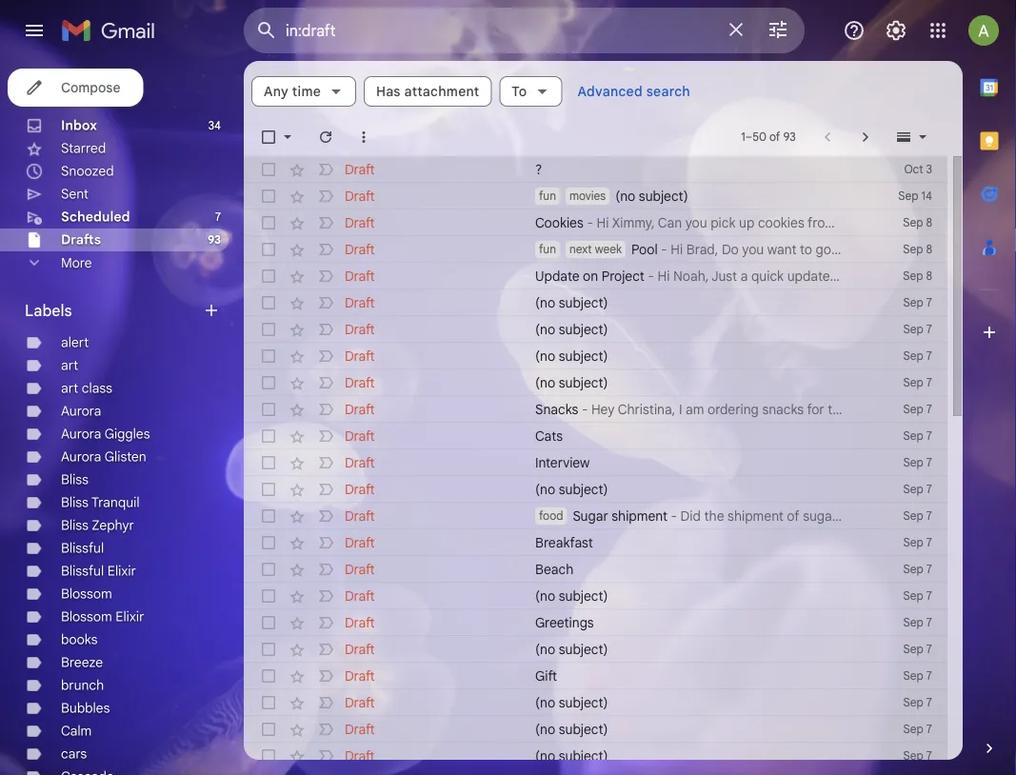 Task type: describe. For each thing, give the bounding box(es) containing it.
toggle split pane mode image
[[895, 128, 914, 147]]

inbox link
[[61, 117, 97, 134]]

sep 7 for sixth row
[[904, 296, 933, 310]]

want
[[768, 241, 797, 258]]

7 for 17th row from the bottom
[[927, 323, 933, 337]]

9 row from the top
[[244, 370, 948, 396]]

sep 8 for cookies - hi ximmy, can you pick up cookies from the grocery store? thanks
[[903, 216, 933, 230]]

(no subject) link for 3rd row from the bottom of the page
[[535, 694, 843, 713]]

brunch link
[[61, 677, 104, 694]]

draft for 9th row from the bottom of the page
[[345, 535, 375, 551]]

art for art link
[[61, 357, 78, 374]]

blissful link
[[61, 540, 104, 557]]

50
[[753, 130, 767, 144]]

93 inside main content
[[784, 130, 796, 144]]

subject) for sixth row
[[559, 294, 608, 311]]

scheduled link
[[61, 209, 130, 225]]

refresh image
[[316, 128, 335, 147]]

sep 7 for 22th row from the top of the page
[[904, 723, 933, 737]]

sep for tenth row
[[904, 403, 924, 417]]

14 row from the top
[[244, 503, 948, 530]]

22 row from the top
[[244, 716, 948, 743]]

2 shipment from the left
[[728, 508, 784, 525]]

cars
[[61, 746, 87, 763]]

7 for tenth row
[[927, 403, 933, 417]]

gift
[[535, 668, 557, 685]]

sep for fifth row from the bottom of the page
[[904, 643, 924, 657]]

glisten
[[105, 449, 146, 465]]

sep 8 for update on project -
[[903, 269, 933, 283]]

sep 7 for first row from the bottom
[[904, 749, 933, 764]]

7 inside labels navigation
[[215, 210, 221, 224]]

update
[[535, 268, 580, 284]]

? link
[[535, 160, 843, 179]]

to
[[512, 83, 527, 100]]

you for pick
[[686, 214, 708, 231]]

(no subject) link for 13th row
[[535, 480, 843, 499]]

greetings link
[[535, 614, 843, 633]]

week
[[595, 242, 622, 257]]

cars link
[[61, 746, 87, 763]]

has
[[376, 83, 401, 100]]

elixir for blissful elixir
[[107, 563, 136, 580]]

bliss zephyr link
[[61, 517, 134, 534]]

subject) for first row from the bottom
[[559, 748, 608, 765]]

sep for 22th row from the bottom
[[899, 189, 919, 203]]

older image
[[857, 128, 876, 147]]

cookies
[[758, 214, 805, 231]]

(no for eighth row from the top of the page
[[535, 348, 556, 364]]

16 row from the top
[[244, 556, 948, 583]]

books link
[[61, 632, 98, 648]]

blossom for blossom elixir
[[61, 609, 112, 626]]

of inside row
[[787, 508, 800, 525]]

do
[[722, 241, 739, 258]]

aurora for aurora link at the bottom left
[[61, 403, 101, 420]]

on
[[583, 268, 598, 284]]

blossom elixir link
[[61, 609, 144, 626]]

starred link
[[61, 140, 106, 157]]

(no for sixth row
[[535, 294, 556, 311]]

arrive?
[[841, 508, 882, 525]]

draft for 14th row from the top
[[345, 508, 375, 525]]

ximmy,
[[612, 214, 655, 231]]

snoozed link
[[61, 163, 114, 180]]

sep for 17th row
[[904, 589, 924, 604]]

best,
[[967, 241, 998, 258]]

- left did
[[671, 508, 677, 525]]

19 row from the top
[[244, 636, 948, 663]]

10 row from the top
[[244, 396, 948, 423]]

art for art class
[[61, 380, 78, 397]]

7 for 18th row from the top of the page
[[927, 616, 933, 630]]

aurora giggles link
[[61, 426, 150, 443]]

7 for sixth row
[[927, 296, 933, 310]]

main menu image
[[23, 19, 46, 42]]

8 for cookies - hi ximmy, can you pick up cookies from the grocery store? thanks
[[926, 216, 933, 230]]

aurora link
[[61, 403, 101, 420]]

(no subject) link for 15th row from the bottom
[[535, 373, 843, 393]]

art class link
[[61, 380, 112, 397]]

sep 7 for 3rd row from the bottom of the page
[[904, 696, 933, 710]]

go
[[816, 241, 832, 258]]

sep for 22th row from the top of the page
[[904, 723, 924, 737]]

has attachment
[[376, 83, 480, 100]]

class
[[82, 380, 112, 397]]

interview link
[[535, 454, 843, 473]]

draft for 22th row from the top of the page
[[345, 721, 375, 738]]

breeze link
[[61, 655, 103, 671]]

to button
[[500, 76, 563, 107]]

sep 7 for 9th row from the bottom of the page
[[904, 536, 933, 550]]

8 for update on project -
[[926, 269, 933, 283]]

(no subject) link for 17th row from the bottom
[[535, 320, 843, 339]]

sep for 17th row from the bottom
[[904, 323, 924, 337]]

cookies - hi ximmy, can you pick up cookies from the grocery store? thanks
[[535, 214, 998, 231]]

(no subject) link for 17th row
[[535, 587, 843, 606]]

gmail image
[[61, 11, 165, 50]]

draft for 15th row from the bottom
[[345, 374, 375, 391]]

oct 3
[[905, 162, 933, 177]]

draft for tenth row
[[345, 401, 375, 418]]

subject) for 17th row from the bottom
[[559, 321, 608, 338]]

sep 7 for fifth row from the bottom of the page
[[904, 643, 933, 657]]

6 row from the top
[[244, 290, 948, 316]]

advanced
[[578, 83, 643, 100]]

93 inside labels navigation
[[208, 233, 221, 247]]

you for want
[[743, 241, 764, 258]]

bliss link
[[61, 472, 89, 488]]

34
[[208, 119, 221, 133]]

7 for 3rd row from the bottom of the page
[[927, 696, 933, 710]]

store?
[[914, 214, 952, 231]]

draft for 11th row from the top of the page
[[345, 428, 375, 444]]

oct
[[905, 162, 924, 177]]

compose
[[61, 79, 120, 96]]

blissful elixir link
[[61, 563, 136, 580]]

7 for fifth row from the bottom of the page
[[927, 643, 933, 657]]

(no for 3rd row from the bottom of the page
[[535, 695, 556, 711]]

attachment
[[404, 83, 480, 100]]

blissful for blissful elixir
[[61, 563, 104, 580]]

- for pool
[[661, 241, 668, 258]]

fun for (no subject)
[[539, 189, 556, 203]]

sent link
[[61, 186, 89, 202]]

7 for first row from the bottom
[[927, 749, 933, 764]]

thanks
[[955, 214, 998, 231]]

(no subject) link for fifth row from the bottom of the page
[[535, 640, 843, 659]]

sep 7 for 4th row from the bottom of the page
[[904, 669, 933, 684]]

any time button
[[252, 76, 356, 107]]

aurora for aurora giggles
[[61, 426, 101, 443]]

(no subject) link for first row from the bottom
[[535, 747, 843, 766]]

blossom link
[[61, 586, 112, 603]]

- for snacks
[[582, 401, 588, 418]]

subject) for 13th row
[[559, 481, 608, 498]]

snacks -
[[535, 401, 592, 418]]

Search mail text field
[[286, 21, 714, 40]]

sep 7 for eighth row from the top of the page
[[904, 349, 933, 363]]

5 row from the top
[[244, 263, 948, 290]]

food
[[539, 509, 563, 524]]

giggles
[[105, 426, 150, 443]]

inbox
[[61, 117, 97, 134]]

18 row from the top
[[244, 610, 948, 636]]

labels
[[25, 301, 72, 320]]

blossom elixir
[[61, 609, 144, 626]]

7 for 11th row from the top of the page
[[927, 429, 933, 444]]

art class
[[61, 380, 112, 397]]

starred
[[61, 140, 106, 157]]

draft for first row from the bottom
[[345, 748, 375, 765]]

sugar
[[803, 508, 838, 525]]

0 vertical spatial the
[[840, 214, 860, 231]]

more
[[61, 255, 92, 271]]

advanced search button
[[570, 74, 698, 109]]

23 row from the top
[[244, 743, 948, 770]]

draft for 16th row from the top of the page
[[345, 561, 375, 578]]

compose button
[[8, 69, 143, 107]]

(no for fifth row from the bottom of the page
[[535, 641, 556, 658]]

sep 7 for 17th row
[[904, 589, 933, 604]]

movies
[[570, 189, 606, 203]]

bliss zephyr
[[61, 517, 134, 534]]

settings image
[[885, 19, 908, 42]]

20 row from the top
[[244, 663, 948, 690]]

elixir for blossom elixir
[[116, 609, 144, 626]]

- for cookies
[[587, 214, 593, 231]]

draft for first row from the top
[[345, 161, 375, 178]]

(no subject) link for 22th row from the top of the page
[[535, 720, 843, 739]]



Task type: locate. For each thing, give the bounding box(es) containing it.
can
[[658, 214, 682, 231]]

more button
[[0, 252, 229, 274]]

21 draft from the top
[[345, 695, 375, 711]]

0 vertical spatial blossom
[[61, 586, 112, 603]]

sep 7
[[904, 296, 933, 310], [904, 323, 933, 337], [904, 349, 933, 363], [904, 376, 933, 390], [904, 403, 933, 417], [904, 429, 933, 444], [904, 456, 933, 470], [904, 483, 933, 497], [904, 509, 933, 524], [904, 536, 933, 550], [904, 563, 933, 577], [904, 589, 933, 604], [904, 616, 933, 630], [904, 643, 933, 657], [904, 669, 933, 684], [904, 696, 933, 710], [904, 723, 933, 737], [904, 749, 933, 764]]

0 vertical spatial sep 8
[[903, 216, 933, 230]]

greetings
[[535, 615, 594, 631]]

7 for 17th row
[[927, 589, 933, 604]]

you right can
[[686, 214, 708, 231]]

sep for 9th row from the bottom of the page
[[904, 536, 924, 550]]

18 sep 7 from the top
[[904, 749, 933, 764]]

breakfast
[[535, 535, 593, 551]]

main content containing any time
[[244, 61, 1017, 776]]

blissful for blissful link
[[61, 540, 104, 557]]

7 draft from the top
[[345, 321, 375, 338]]

?
[[535, 161, 542, 178]]

subject) for 3rd row from the bottom of the page
[[559, 695, 608, 711]]

1 horizontal spatial the
[[840, 214, 860, 231]]

bliss for bliss zephyr
[[61, 517, 89, 534]]

8 up 'tomorrow?'
[[926, 216, 933, 230]]

(no for 13th row
[[535, 481, 556, 498]]

fun down ?
[[539, 189, 556, 203]]

the right did
[[705, 508, 725, 525]]

8 (no subject) link from the top
[[535, 694, 843, 713]]

next
[[570, 242, 592, 257]]

0 horizontal spatial hi
[[597, 214, 609, 231]]

- right pool
[[661, 241, 668, 258]]

sep 7 for 15th row from the bottom
[[904, 376, 933, 390]]

7 sep 7 from the top
[[904, 456, 933, 470]]

blossom down blossom link
[[61, 609, 112, 626]]

row
[[244, 156, 948, 183], [244, 183, 948, 210], [244, 210, 998, 236], [244, 236, 1017, 263], [244, 263, 948, 290], [244, 290, 948, 316], [244, 316, 948, 343], [244, 343, 948, 370], [244, 370, 948, 396], [244, 396, 948, 423], [244, 423, 948, 450], [244, 450, 948, 476], [244, 476, 948, 503], [244, 503, 948, 530], [244, 530, 948, 556], [244, 556, 948, 583], [244, 583, 948, 610], [244, 610, 948, 636], [244, 636, 948, 663], [244, 663, 948, 690], [244, 690, 948, 716], [244, 716, 948, 743], [244, 743, 948, 770]]

3 sep 7 from the top
[[904, 349, 933, 363]]

3 row from the top
[[244, 210, 998, 236]]

20 draft from the top
[[345, 668, 375, 685]]

bliss for bliss link
[[61, 472, 89, 488]]

1 vertical spatial 8
[[926, 242, 933, 257]]

7 (no subject) link from the top
[[535, 640, 843, 659]]

0 vertical spatial 8
[[926, 216, 933, 230]]

2 (no subject) link from the top
[[535, 320, 843, 339]]

0 horizontal spatial the
[[705, 508, 725, 525]]

fun
[[539, 189, 556, 203], [539, 242, 556, 257]]

0 horizontal spatial shipment
[[612, 508, 668, 525]]

calm link
[[61, 723, 92, 740]]

8 row from the top
[[244, 343, 948, 370]]

1 vertical spatial fun
[[539, 242, 556, 257]]

time
[[292, 83, 321, 100]]

0 vertical spatial of
[[770, 130, 781, 144]]

of
[[770, 130, 781, 144], [787, 508, 800, 525]]

4 row from the top
[[244, 236, 1017, 263]]

hi left brad,
[[671, 241, 683, 258]]

draft for 4th row from the bottom of the page
[[345, 668, 375, 685]]

2 blossom from the top
[[61, 609, 112, 626]]

subject) for 15th row from the bottom
[[559, 374, 608, 391]]

aurora down art class
[[61, 403, 101, 420]]

(no for 17th row
[[535, 588, 556, 605]]

4 draft from the top
[[345, 241, 375, 258]]

23 draft from the top
[[345, 748, 375, 765]]

sep 7 for tenth row
[[904, 403, 933, 417]]

2 8 from the top
[[926, 242, 933, 257]]

15 sep 7 from the top
[[904, 669, 933, 684]]

1 blissful from the top
[[61, 540, 104, 557]]

search
[[647, 83, 691, 100]]

alert
[[61, 334, 89, 351]]

search mail image
[[250, 13, 284, 48]]

blissful down blissful link
[[61, 563, 104, 580]]

0 vertical spatial elixir
[[107, 563, 136, 580]]

draft for sixth row
[[345, 294, 375, 311]]

1 vertical spatial art
[[61, 380, 78, 397]]

up
[[739, 214, 755, 231]]

scheduled
[[61, 209, 130, 225]]

draft
[[345, 161, 375, 178], [345, 188, 375, 204], [345, 214, 375, 231], [345, 241, 375, 258], [345, 268, 375, 284], [345, 294, 375, 311], [345, 321, 375, 338], [345, 348, 375, 364], [345, 374, 375, 391], [345, 401, 375, 418], [345, 428, 375, 444], [345, 454, 375, 471], [345, 481, 375, 498], [345, 508, 375, 525], [345, 535, 375, 551], [345, 561, 375, 578], [345, 588, 375, 605], [345, 615, 375, 631], [345, 641, 375, 658], [345, 668, 375, 685], [345, 695, 375, 711], [345, 721, 375, 738], [345, 748, 375, 765]]

tomorrow?
[[899, 241, 964, 258]]

1
[[742, 130, 746, 144]]

draft for 4th row
[[345, 241, 375, 258]]

11 sep 7 from the top
[[904, 563, 933, 577]]

1 vertical spatial bliss
[[61, 494, 89, 511]]

4 (no subject) link from the top
[[535, 373, 843, 393]]

5 (no subject) link from the top
[[535, 480, 843, 499]]

sent
[[61, 186, 89, 202]]

9 sep 7 from the top
[[904, 509, 933, 524]]

13 draft from the top
[[345, 481, 375, 498]]

sep 8 down sep 14
[[903, 216, 933, 230]]

tranquil
[[91, 494, 140, 511]]

16 sep 7 from the top
[[904, 696, 933, 710]]

more image
[[354, 128, 373, 147]]

1 row from the top
[[244, 156, 948, 183]]

3 8 from the top
[[926, 269, 933, 283]]

12 draft from the top
[[345, 454, 375, 471]]

1 draft from the top
[[345, 161, 375, 178]]

2 vertical spatial 8
[[926, 269, 933, 283]]

1 vertical spatial blissful
[[61, 563, 104, 580]]

0 vertical spatial fun
[[539, 189, 556, 203]]

pick
[[711, 214, 736, 231]]

5 draft from the top
[[345, 268, 375, 284]]

1 art from the top
[[61, 357, 78, 374]]

aurora giggles
[[61, 426, 150, 443]]

you right do
[[743, 241, 764, 258]]

draft for 18th row from the top of the page
[[345, 615, 375, 631]]

an
[[1001, 241, 1017, 258]]

sep for fifth row
[[903, 269, 924, 283]]

6 draft from the top
[[345, 294, 375, 311]]

sep for eighth row from the top of the page
[[904, 349, 924, 363]]

blossom down blissful elixir
[[61, 586, 112, 603]]

13 row from the top
[[244, 476, 948, 503]]

0 vertical spatial art
[[61, 357, 78, 374]]

0 vertical spatial hi
[[597, 214, 609, 231]]

sep for 16th row from the top of the page
[[904, 563, 924, 577]]

0 vertical spatial bliss
[[61, 472, 89, 488]]

8 sep 7 from the top
[[904, 483, 933, 497]]

fun up update
[[539, 242, 556, 257]]

1 sep 7 from the top
[[904, 296, 933, 310]]

draft for fifth row
[[345, 268, 375, 284]]

sep 8 down 'tomorrow?'
[[903, 269, 933, 283]]

2 aurora from the top
[[61, 426, 101, 443]]

support image
[[843, 19, 866, 42]]

0 vertical spatial blissful
[[61, 540, 104, 557]]

the right from
[[840, 214, 860, 231]]

6 (no subject) link from the top
[[535, 587, 843, 606]]

17 draft from the top
[[345, 588, 375, 605]]

art down art link
[[61, 380, 78, 397]]

art down alert link
[[61, 357, 78, 374]]

0 horizontal spatial of
[[770, 130, 781, 144]]

4 sep 7 from the top
[[904, 376, 933, 390]]

hi up week
[[597, 214, 609, 231]]

tab list
[[963, 61, 1017, 707]]

sep 7 for 12th row from the top
[[904, 456, 933, 470]]

2 draft from the top
[[345, 188, 375, 204]]

interview
[[535, 454, 590, 471]]

labels heading
[[25, 301, 202, 320]]

hi
[[597, 214, 609, 231], [671, 241, 683, 258]]

0 vertical spatial aurora
[[61, 403, 101, 420]]

1 vertical spatial you
[[743, 241, 764, 258]]

7 for 22th row from the top of the page
[[927, 723, 933, 737]]

1 vertical spatial 93
[[208, 233, 221, 247]]

13 sep 7 from the top
[[904, 616, 933, 630]]

15 draft from the top
[[345, 535, 375, 551]]

1 horizontal spatial 93
[[784, 130, 796, 144]]

2 sep 7 from the top
[[904, 323, 933, 337]]

1 vertical spatial hi
[[671, 241, 683, 258]]

3 (no subject) link from the top
[[535, 347, 843, 366]]

10 (no subject) link from the top
[[535, 747, 843, 766]]

sep 14
[[899, 189, 933, 203]]

(no for 22th row from the top of the page
[[535, 721, 556, 738]]

7 for 16th row from the top of the page
[[927, 563, 933, 577]]

elixir
[[107, 563, 136, 580], [116, 609, 144, 626]]

aurora glisten
[[61, 449, 146, 465]]

2 vertical spatial sep 8
[[903, 269, 933, 283]]

bliss up blissful link
[[61, 517, 89, 534]]

93
[[784, 130, 796, 144], [208, 233, 221, 247]]

sep for sixth row
[[904, 296, 924, 310]]

sep for 21th row from the bottom
[[903, 216, 924, 230]]

2 row from the top
[[244, 183, 948, 210]]

sep for 12th row from the top
[[904, 456, 924, 470]]

22 draft from the top
[[345, 721, 375, 738]]

3 draft from the top
[[345, 214, 375, 231]]

6 sep 7 from the top
[[904, 429, 933, 444]]

2 art from the top
[[61, 380, 78, 397]]

8 draft from the top
[[345, 348, 375, 364]]

of left sugar
[[787, 508, 800, 525]]

1 vertical spatial elixir
[[116, 609, 144, 626]]

gift link
[[535, 667, 843, 686]]

snoozed
[[61, 163, 114, 180]]

bliss down bliss link
[[61, 494, 89, 511]]

-
[[587, 214, 593, 231], [661, 241, 668, 258], [648, 268, 655, 284], [582, 401, 588, 418], [671, 508, 677, 525]]

2 fun from the top
[[539, 242, 556, 257]]

8 down 'tomorrow?'
[[926, 269, 933, 283]]

1 (no subject) link from the top
[[535, 293, 843, 313]]

brunch
[[61, 677, 104, 694]]

- down movies
[[587, 214, 593, 231]]

breakfast link
[[535, 534, 843, 553]]

sep
[[899, 189, 919, 203], [903, 216, 924, 230], [903, 242, 924, 257], [903, 269, 924, 283], [904, 296, 924, 310], [904, 323, 924, 337], [904, 349, 924, 363], [904, 376, 924, 390], [904, 403, 924, 417], [904, 429, 924, 444], [904, 456, 924, 470], [904, 483, 924, 497], [904, 509, 924, 524], [904, 536, 924, 550], [904, 563, 924, 577], [904, 589, 924, 604], [904, 616, 924, 630], [904, 643, 924, 657], [904, 669, 924, 684], [904, 696, 924, 710], [904, 723, 924, 737], [904, 749, 924, 764]]

3 bliss from the top
[[61, 517, 89, 534]]

shipment left sugar
[[728, 508, 784, 525]]

0 vertical spatial 93
[[784, 130, 796, 144]]

(no for 15th row from the bottom
[[535, 374, 556, 391]]

21 row from the top
[[244, 690, 948, 716]]

sep for 3rd row from the bottom of the page
[[904, 696, 924, 710]]

sep 8 down store?
[[903, 242, 933, 257]]

sep for 15th row from the bottom
[[904, 376, 924, 390]]

7 for 4th row from the bottom of the page
[[927, 669, 933, 684]]

(no subject)
[[616, 188, 689, 204], [535, 294, 608, 311], [535, 321, 608, 338], [535, 348, 608, 364], [535, 374, 608, 391], [535, 481, 608, 498], [535, 588, 608, 605], [535, 641, 608, 658], [535, 695, 608, 711], [535, 721, 608, 738], [535, 748, 608, 765]]

draft for fifth row from the bottom of the page
[[345, 641, 375, 658]]

14 sep 7 from the top
[[904, 643, 933, 657]]

9 (no subject) link from the top
[[535, 720, 843, 739]]

1 bliss from the top
[[61, 472, 89, 488]]

subject) for 17th row
[[559, 588, 608, 605]]

subject) for 22th row from the top of the page
[[559, 721, 608, 738]]

(no for first row from the bottom
[[535, 748, 556, 765]]

8 down store?
[[926, 242, 933, 257]]

0 vertical spatial you
[[686, 214, 708, 231]]

14 draft from the top
[[345, 508, 375, 525]]

sugar
[[573, 508, 609, 525]]

bliss for bliss tranquil
[[61, 494, 89, 511]]

elixir up blossom link
[[107, 563, 136, 580]]

15 row from the top
[[244, 530, 948, 556]]

cats link
[[535, 427, 843, 446]]

breeze
[[61, 655, 103, 671]]

7 for 12th row from the top
[[927, 456, 933, 470]]

of right "50" in the right top of the page
[[770, 130, 781, 144]]

1 shipment from the left
[[612, 508, 668, 525]]

advanced search options image
[[759, 10, 797, 49]]

pool
[[632, 241, 658, 258]]

2 bliss from the top
[[61, 494, 89, 511]]

draft for 21th row from the bottom
[[345, 214, 375, 231]]

draft for 12th row from the top
[[345, 454, 375, 471]]

1 sep 8 from the top
[[903, 216, 933, 230]]

10 draft from the top
[[345, 401, 375, 418]]

fun for pool
[[539, 242, 556, 257]]

None search field
[[244, 8, 805, 53]]

(no subject) link for sixth row
[[535, 293, 843, 313]]

2 sep 8 from the top
[[903, 242, 933, 257]]

sep 7 for 11th row from the top of the page
[[904, 429, 933, 444]]

any
[[264, 83, 289, 100]]

labels navigation
[[0, 61, 244, 776]]

bliss up bliss tranquil link
[[61, 472, 89, 488]]

aurora down aurora link at the bottom left
[[61, 426, 101, 443]]

sep 7 for 16th row from the top of the page
[[904, 563, 933, 577]]

2 blissful from the top
[[61, 563, 104, 580]]

cats
[[535, 428, 563, 444]]

clear search image
[[717, 10, 756, 49]]

project
[[602, 268, 645, 284]]

0 horizontal spatial you
[[686, 214, 708, 231]]

1 fun from the top
[[539, 189, 556, 203]]

7 for 15th row from the bottom
[[927, 376, 933, 390]]

any time
[[264, 83, 321, 100]]

1 vertical spatial sep 8
[[903, 242, 933, 257]]

food sugar shipment - did the shipment of sugar arrive?
[[539, 508, 882, 525]]

calm
[[61, 723, 92, 740]]

swimming
[[835, 241, 895, 258]]

1 blossom from the top
[[61, 586, 112, 603]]

1 50 of 93
[[742, 130, 796, 144]]

subject) for eighth row from the top of the page
[[559, 348, 608, 364]]

9 draft from the top
[[345, 374, 375, 391]]

draft for 22th row from the bottom
[[345, 188, 375, 204]]

12 row from the top
[[244, 450, 948, 476]]

7 row from the top
[[244, 316, 948, 343]]

next week
[[570, 242, 622, 257]]

elixir down blissful elixir
[[116, 609, 144, 626]]

0 horizontal spatial 93
[[208, 233, 221, 247]]

1 vertical spatial the
[[705, 508, 725, 525]]

draft for 17th row from the bottom
[[345, 321, 375, 338]]

11 row from the top
[[244, 423, 948, 450]]

5 sep 7 from the top
[[904, 403, 933, 417]]

hi for ximmy,
[[597, 214, 609, 231]]

main content
[[244, 61, 1017, 776]]

1 horizontal spatial hi
[[671, 241, 683, 258]]

None checkbox
[[259, 160, 278, 179], [259, 187, 278, 206], [259, 373, 278, 393], [259, 400, 278, 419], [259, 454, 278, 473], [259, 480, 278, 499], [259, 534, 278, 553], [259, 560, 278, 579], [259, 614, 278, 633], [259, 667, 278, 686], [259, 694, 278, 713], [259, 720, 278, 739], [259, 160, 278, 179], [259, 187, 278, 206], [259, 373, 278, 393], [259, 400, 278, 419], [259, 454, 278, 473], [259, 480, 278, 499], [259, 534, 278, 553], [259, 560, 278, 579], [259, 614, 278, 633], [259, 667, 278, 686], [259, 694, 278, 713], [259, 720, 278, 739]]

7 for eighth row from the top of the page
[[927, 349, 933, 363]]

None checkbox
[[259, 128, 278, 147], [259, 213, 278, 232], [259, 240, 278, 259], [259, 267, 278, 286], [259, 293, 278, 313], [259, 320, 278, 339], [259, 347, 278, 366], [259, 427, 278, 446], [259, 507, 278, 526], [259, 587, 278, 606], [259, 640, 278, 659], [259, 747, 278, 766], [259, 128, 278, 147], [259, 213, 278, 232], [259, 240, 278, 259], [259, 267, 278, 286], [259, 293, 278, 313], [259, 320, 278, 339], [259, 347, 278, 366], [259, 427, 278, 446], [259, 507, 278, 526], [259, 587, 278, 606], [259, 640, 278, 659], [259, 747, 278, 766]]

shipment right sugar
[[612, 508, 668, 525]]

sep for first row from the bottom
[[904, 749, 924, 764]]

sep 7 for 18th row from the top of the page
[[904, 616, 933, 630]]

bliss tranquil link
[[61, 494, 140, 511]]

blissful down bliss zephyr
[[61, 540, 104, 557]]

aurora up bliss link
[[61, 449, 101, 465]]

17 row from the top
[[244, 583, 948, 610]]

subject) for fifth row from the bottom of the page
[[559, 641, 608, 658]]

aurora
[[61, 403, 101, 420], [61, 426, 101, 443], [61, 449, 101, 465]]

7 for 9th row from the bottom of the page
[[927, 536, 933, 550]]

1 vertical spatial blossom
[[61, 609, 112, 626]]

12 sep 7 from the top
[[904, 589, 933, 604]]

1 horizontal spatial of
[[787, 508, 800, 525]]

update on project -
[[535, 268, 658, 284]]

art
[[61, 357, 78, 374], [61, 380, 78, 397]]

16 draft from the top
[[345, 561, 375, 578]]

beach link
[[535, 560, 843, 579]]

1 vertical spatial of
[[787, 508, 800, 525]]

blossom
[[61, 586, 112, 603], [61, 609, 112, 626]]

to
[[800, 241, 813, 258]]

8
[[926, 216, 933, 230], [926, 242, 933, 257], [926, 269, 933, 283]]

18 draft from the top
[[345, 615, 375, 631]]

17 sep 7 from the top
[[904, 723, 933, 737]]

1 8 from the top
[[926, 216, 933, 230]]

1 horizontal spatial shipment
[[728, 508, 784, 525]]

11 draft from the top
[[345, 428, 375, 444]]

- right snacks
[[582, 401, 588, 418]]

pool - hi brad, do you want to go swimming tomorrow? best, an
[[632, 241, 1017, 258]]

advanced search
[[578, 83, 691, 100]]

2 vertical spatial bliss
[[61, 517, 89, 534]]

shipment
[[612, 508, 668, 525], [728, 508, 784, 525]]

sep for 4th row
[[903, 242, 924, 257]]

sep for 11th row from the top of the page
[[904, 429, 924, 444]]

snacks
[[535, 401, 579, 418]]

bliss tranquil
[[61, 494, 140, 511]]

blissful elixir
[[61, 563, 136, 580]]

3 sep 8 from the top
[[903, 269, 933, 283]]

cookies
[[535, 214, 584, 231]]

aurora glisten link
[[61, 449, 146, 465]]

3
[[927, 162, 933, 177]]

- down pool
[[648, 268, 655, 284]]

draft for 17th row
[[345, 588, 375, 605]]

1 vertical spatial aurora
[[61, 426, 101, 443]]

books
[[61, 632, 98, 648]]

10 sep 7 from the top
[[904, 536, 933, 550]]

2 vertical spatial aurora
[[61, 449, 101, 465]]

3 aurora from the top
[[61, 449, 101, 465]]

sep for 4th row from the bottom of the page
[[904, 669, 924, 684]]

you
[[686, 214, 708, 231], [743, 241, 764, 258]]

19 draft from the top
[[345, 641, 375, 658]]

drafts
[[61, 232, 101, 248]]

1 aurora from the top
[[61, 403, 101, 420]]

1 horizontal spatial you
[[743, 241, 764, 258]]

hi for brad,
[[671, 241, 683, 258]]



Task type: vqa. For each thing, say whether or not it's contained in the screenshot.
'Bliss' to the bottom
yes



